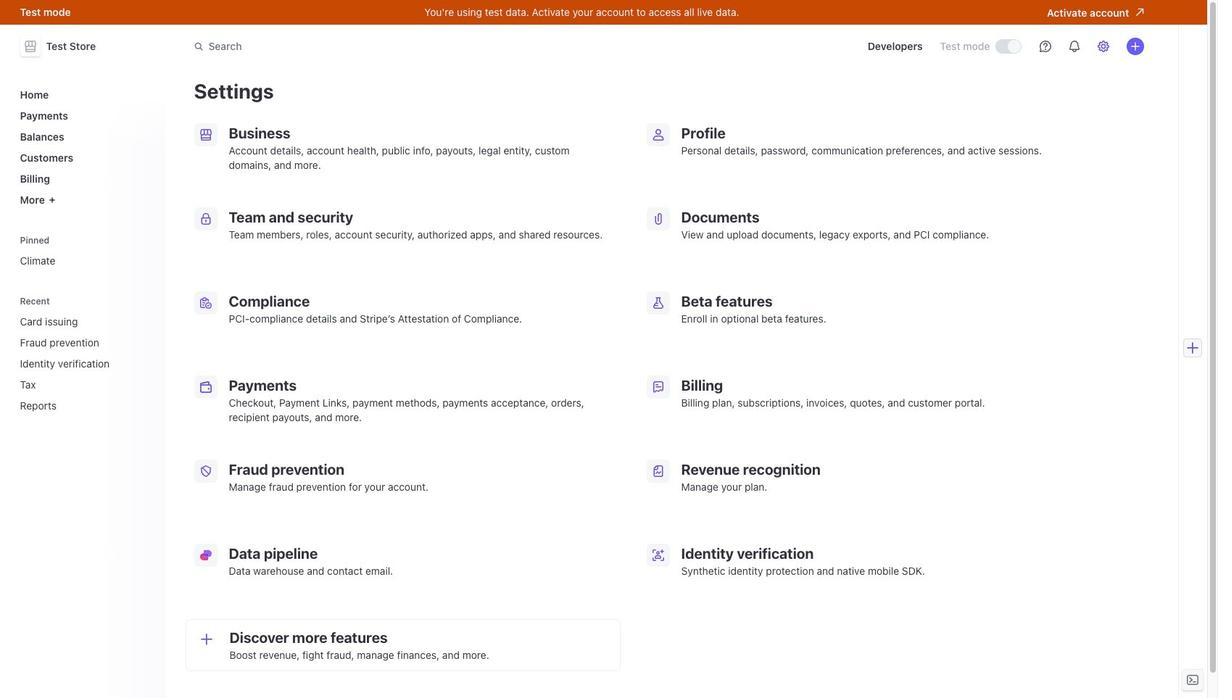 Task type: vqa. For each thing, say whether or not it's contained in the screenshot.
Core navigation links element at the left top of the page
yes



Task type: describe. For each thing, give the bounding box(es) containing it.
pinned element
[[14, 235, 156, 273]]

2 recent element from the top
[[14, 310, 156, 418]]

notifications image
[[1069, 41, 1080, 52]]

core navigation links element
[[14, 83, 156, 212]]



Task type: locate. For each thing, give the bounding box(es) containing it.
settings image
[[1098, 41, 1109, 52]]

None search field
[[185, 33, 594, 60]]

recent element
[[14, 296, 156, 418], [14, 310, 156, 418]]

help image
[[1040, 41, 1051, 52]]

Test mode checkbox
[[996, 40, 1021, 53]]

1 recent element from the top
[[14, 296, 156, 418]]

Search text field
[[185, 33, 594, 60]]



